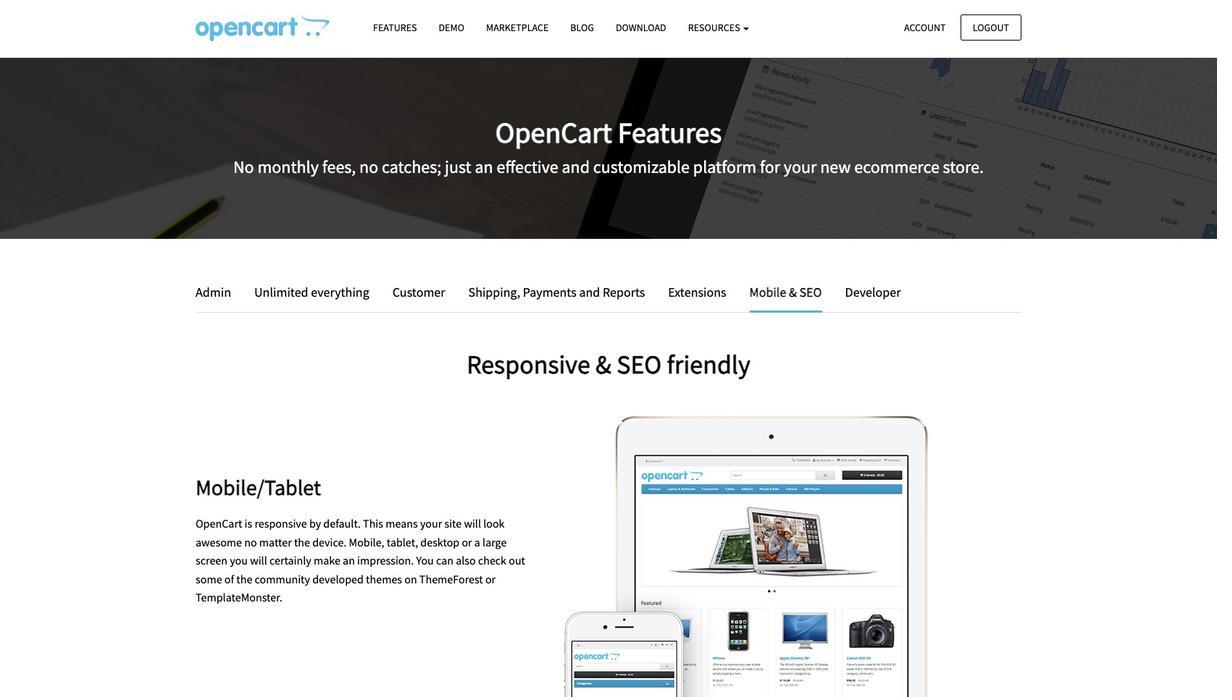 Task type: describe. For each thing, give the bounding box(es) containing it.
and inside opencart features no monthly fees, no catches; just an effective and customizable platform for your new ecommerce store.
[[562, 156, 590, 178]]

themeforest
[[420, 572, 483, 587]]

developer
[[845, 284, 901, 301]]

1 vertical spatial will
[[250, 554, 267, 568]]

customer
[[393, 284, 445, 301]]

account link
[[892, 14, 959, 41]]

store.
[[943, 156, 984, 178]]

extensions
[[668, 284, 727, 301]]

everything
[[311, 284, 369, 301]]

an inside opencart is responsive by default. this means your site will look awesome no matter the device. mobile, tablet, desktop or a large screen you will certainly make an impression. you can also check out some of the community developed themes on themeforest or templatemonster.
[[343, 554, 355, 568]]

demo
[[439, 21, 465, 34]]

resources link
[[677, 15, 761, 41]]

1 vertical spatial the
[[236, 572, 252, 587]]

site
[[445, 517, 462, 531]]

developed
[[313, 572, 364, 587]]

unlimited everything link
[[244, 283, 380, 304]]

marketplace
[[486, 21, 549, 34]]

logout link
[[961, 14, 1022, 41]]

resources
[[688, 21, 742, 34]]

certainly
[[270, 554, 312, 568]]

platform
[[693, 156, 757, 178]]

friendly
[[667, 348, 751, 381]]

opencart for is
[[196, 517, 242, 531]]

matter
[[259, 535, 292, 550]]

reports
[[603, 284, 645, 301]]

features link
[[362, 15, 428, 41]]

mobile & seo
[[750, 284, 822, 301]]

responsive
[[255, 517, 307, 531]]

payments
[[523, 284, 577, 301]]

opencart is responsive by default. this means your site will look awesome no matter the device. mobile, tablet, desktop or a large screen you will certainly make an impression. you can also check out some of the community developed themes on themeforest or templatemonster.
[[196, 517, 525, 605]]

and inside 'link'
[[579, 284, 600, 301]]

themes
[[366, 572, 402, 587]]

an inside opencart features no monthly fees, no catches; just an effective and customizable platform for your new ecommerce store.
[[475, 156, 493, 178]]

opencart - features image
[[196, 15, 330, 41]]

0 vertical spatial features
[[373, 21, 417, 34]]

large
[[483, 535, 507, 550]]

look
[[484, 517, 505, 531]]

unlimited everything
[[254, 284, 369, 301]]

effective
[[497, 156, 559, 178]]

this
[[363, 517, 383, 531]]

desktop
[[421, 535, 460, 550]]

responsive
[[467, 348, 591, 381]]

1 horizontal spatial the
[[294, 535, 310, 550]]

shipping, payments and reports link
[[458, 283, 656, 304]]

developer link
[[835, 283, 901, 304]]

no inside opencart is responsive by default. this means your site will look awesome no matter the device. mobile, tablet, desktop or a large screen you will certainly make an impression. you can also check out some of the community developed themes on themeforest or templatemonster.
[[244, 535, 257, 550]]

demo link
[[428, 15, 475, 41]]

you
[[416, 554, 434, 568]]

mobile & seo link
[[739, 283, 833, 313]]

your inside opencart is responsive by default. this means your site will look awesome no matter the device. mobile, tablet, desktop or a large screen you will certainly make an impression. you can also check out some of the community developed themes on themeforest or templatemonster.
[[420, 517, 442, 531]]

opencart for features
[[496, 114, 612, 151]]

customizable
[[593, 156, 690, 178]]

seo for responsive
[[617, 348, 662, 381]]

monthly
[[258, 156, 319, 178]]

can
[[436, 554, 454, 568]]

out
[[509, 554, 525, 568]]

catches;
[[382, 156, 442, 178]]

mobile,
[[349, 535, 385, 550]]

on
[[405, 572, 417, 587]]



Task type: locate. For each thing, give the bounding box(es) containing it.
will
[[464, 517, 481, 531], [250, 554, 267, 568]]

and
[[562, 156, 590, 178], [579, 284, 600, 301]]

0 vertical spatial your
[[784, 156, 817, 178]]

impression.
[[357, 554, 414, 568]]

no inside opencart features no monthly fees, no catches; just an effective and customizable platform for your new ecommerce store.
[[360, 156, 379, 178]]

1 horizontal spatial will
[[464, 517, 481, 531]]

opencart
[[496, 114, 612, 151], [196, 517, 242, 531]]

0 vertical spatial or
[[462, 535, 472, 550]]

you
[[230, 554, 248, 568]]

1 vertical spatial an
[[343, 554, 355, 568]]

your inside opencart features no monthly fees, no catches; just an effective and customizable platform for your new ecommerce store.
[[784, 156, 817, 178]]

seo inside 'link'
[[800, 284, 822, 301]]

unlimited
[[254, 284, 308, 301]]

check
[[478, 554, 507, 568]]

features
[[373, 21, 417, 34], [618, 114, 722, 151]]

0 horizontal spatial seo
[[617, 348, 662, 381]]

0 vertical spatial an
[[475, 156, 493, 178]]

will up a
[[464, 517, 481, 531]]

1 horizontal spatial or
[[486, 572, 496, 587]]

or
[[462, 535, 472, 550], [486, 572, 496, 587]]

0 horizontal spatial &
[[596, 348, 612, 381]]

0 vertical spatial the
[[294, 535, 310, 550]]

the
[[294, 535, 310, 550], [236, 572, 252, 587]]

0 vertical spatial no
[[360, 156, 379, 178]]

1 vertical spatial no
[[244, 535, 257, 550]]

mobile / tablet image
[[549, 417, 946, 698]]

ecommerce
[[855, 156, 940, 178]]

an right just
[[475, 156, 493, 178]]

no
[[360, 156, 379, 178], [244, 535, 257, 550]]

and left reports
[[579, 284, 600, 301]]

marketplace link
[[475, 15, 560, 41]]

new
[[821, 156, 851, 178]]

your
[[784, 156, 817, 178], [420, 517, 442, 531]]

your right the "for"
[[784, 156, 817, 178]]

no right fees,
[[360, 156, 379, 178]]

no
[[233, 156, 254, 178]]

opencart inside opencart is responsive by default. this means your site will look awesome no matter the device. mobile, tablet, desktop or a large screen you will certainly make an impression. you can also check out some of the community developed themes on themeforest or templatemonster.
[[196, 517, 242, 531]]

means
[[386, 517, 418, 531]]

0 vertical spatial and
[[562, 156, 590, 178]]

features inside opencart features no monthly fees, no catches; just an effective and customizable platform for your new ecommerce store.
[[618, 114, 722, 151]]

download link
[[605, 15, 677, 41]]

or down check
[[486, 572, 496, 587]]

account
[[905, 21, 946, 34]]

1 horizontal spatial features
[[618, 114, 722, 151]]

some
[[196, 572, 222, 587]]

opencart features no monthly fees, no catches; just an effective and customizable platform for your new ecommerce store.
[[233, 114, 984, 178]]

your up desktop
[[420, 517, 442, 531]]

extensions link
[[658, 283, 737, 304]]

1 vertical spatial features
[[618, 114, 722, 151]]

logout
[[973, 21, 1010, 34]]

awesome
[[196, 535, 242, 550]]

admin
[[196, 284, 231, 301]]

for
[[760, 156, 781, 178]]

seo left friendly
[[617, 348, 662, 381]]

mobile
[[750, 284, 787, 301]]

1 horizontal spatial an
[[475, 156, 493, 178]]

opencart inside opencart features no monthly fees, no catches; just an effective and customizable platform for your new ecommerce store.
[[496, 114, 612, 151]]

just
[[445, 156, 472, 178]]

a
[[475, 535, 480, 550]]

opencart up effective on the left top
[[496, 114, 612, 151]]

0 horizontal spatial an
[[343, 554, 355, 568]]

no down is
[[244, 535, 257, 550]]

1 vertical spatial or
[[486, 572, 496, 587]]

0 horizontal spatial will
[[250, 554, 267, 568]]

fees,
[[322, 156, 356, 178]]

responsive & seo friendly
[[467, 348, 751, 381]]

0 horizontal spatial opencart
[[196, 517, 242, 531]]

an
[[475, 156, 493, 178], [343, 554, 355, 568]]

of
[[225, 572, 234, 587]]

is
[[245, 517, 252, 531]]

customer link
[[382, 283, 456, 304]]

1 vertical spatial &
[[596, 348, 612, 381]]

1 horizontal spatial &
[[789, 284, 797, 301]]

& inside 'link'
[[789, 284, 797, 301]]

default.
[[323, 517, 361, 531]]

or left a
[[462, 535, 472, 550]]

device.
[[312, 535, 347, 550]]

admin link
[[196, 283, 242, 304]]

seo for mobile
[[800, 284, 822, 301]]

screen
[[196, 554, 228, 568]]

1 horizontal spatial no
[[360, 156, 379, 178]]

0 vertical spatial will
[[464, 517, 481, 531]]

will right you
[[250, 554, 267, 568]]

seo right mobile at the right of page
[[800, 284, 822, 301]]

mobile/tablet
[[196, 474, 321, 502]]

blog link
[[560, 15, 605, 41]]

opencart up awesome
[[196, 517, 242, 531]]

download
[[616, 21, 667, 34]]

blog
[[571, 21, 594, 34]]

1 vertical spatial opencart
[[196, 517, 242, 531]]

0 vertical spatial &
[[789, 284, 797, 301]]

the up certainly
[[294, 535, 310, 550]]

1 horizontal spatial seo
[[800, 284, 822, 301]]

1 horizontal spatial your
[[784, 156, 817, 178]]

tablet,
[[387, 535, 418, 550]]

0 horizontal spatial the
[[236, 572, 252, 587]]

&
[[789, 284, 797, 301], [596, 348, 612, 381]]

community
[[255, 572, 310, 587]]

shipping,
[[469, 284, 520, 301]]

& for responsive
[[596, 348, 612, 381]]

1 vertical spatial your
[[420, 517, 442, 531]]

an up "developed"
[[343, 554, 355, 568]]

templatemonster.
[[196, 591, 283, 605]]

0 horizontal spatial features
[[373, 21, 417, 34]]

seo
[[800, 284, 822, 301], [617, 348, 662, 381]]

features up customizable
[[618, 114, 722, 151]]

shipping, payments and reports
[[469, 284, 645, 301]]

also
[[456, 554, 476, 568]]

0 horizontal spatial or
[[462, 535, 472, 550]]

1 vertical spatial seo
[[617, 348, 662, 381]]

& for mobile
[[789, 284, 797, 301]]

by
[[309, 517, 321, 531]]

make
[[314, 554, 341, 568]]

0 vertical spatial seo
[[800, 284, 822, 301]]

1 horizontal spatial opencart
[[496, 114, 612, 151]]

1 vertical spatial and
[[579, 284, 600, 301]]

0 vertical spatial opencart
[[496, 114, 612, 151]]

the right of
[[236, 572, 252, 587]]

0 horizontal spatial no
[[244, 535, 257, 550]]

features left the demo
[[373, 21, 417, 34]]

0 horizontal spatial your
[[420, 517, 442, 531]]

and right effective on the left top
[[562, 156, 590, 178]]



Task type: vqa. For each thing, say whether or not it's contained in the screenshot.
the middle zone
no



